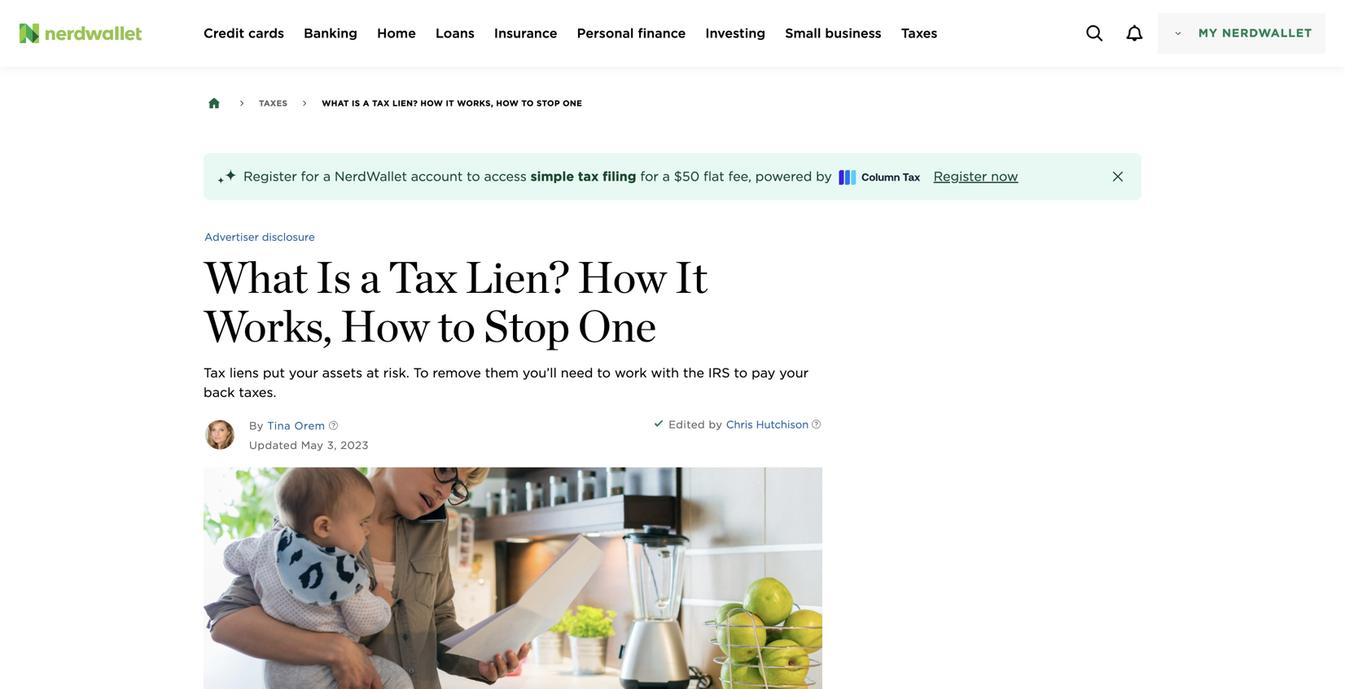 Task type: vqa. For each thing, say whether or not it's contained in the screenshot.
back
yes



Task type: describe. For each thing, give the bounding box(es) containing it.
by
[[249, 420, 264, 432]]

with
[[651, 365, 679, 381]]

investing
[[706, 25, 766, 41]]

taxes for taxes link
[[259, 99, 288, 108]]

small business button
[[785, 24, 882, 43]]

register for register for a nerdwallet account to access simple tax filing for a $50 flat fee, powered by
[[243, 169, 297, 184]]

back
[[204, 385, 235, 401]]

what is a tax lien? how it works, how to stop one inside breadcrumbs element
[[322, 99, 582, 108]]

one inside breadcrumbs element
[[563, 99, 582, 108]]

nerdwallet home page image
[[20, 24, 39, 43]]

insurance
[[494, 25, 558, 41]]

1 vertical spatial what
[[204, 251, 308, 304]]

2023
[[341, 439, 369, 452]]

now
[[991, 168, 1019, 184]]

to up remove
[[438, 300, 476, 353]]

register for a nerdwallet account to access simple tax filing for a $50 flat fee, powered by
[[243, 169, 836, 184]]

banking button
[[304, 24, 358, 43]]

3,
[[327, 439, 337, 452]]

tax inside what is a tax lien? how it works, how to stop one
[[389, 251, 457, 304]]

powered
[[756, 169, 812, 184]]

lien? inside breadcrumbs element
[[392, 99, 418, 108]]

columntax logo image
[[839, 170, 921, 185]]

finance
[[638, 25, 686, 41]]

investing button
[[706, 24, 766, 43]]

my nerdwallet
[[1199, 26, 1313, 40]]

taxes for taxes button
[[901, 25, 938, 41]]

personal finance button
[[577, 24, 686, 43]]

banking
[[304, 25, 358, 41]]

pay
[[752, 365, 776, 381]]

my nerdwallet link
[[1158, 13, 1326, 54]]

register for register now
[[934, 168, 987, 184]]

tina orem image
[[205, 421, 235, 450]]

you'll
[[523, 365, 557, 381]]

updated
[[249, 439, 298, 452]]

to inside breadcrumbs element
[[522, 99, 534, 108]]

search element
[[1075, 13, 1115, 53]]

tina orem link
[[267, 420, 325, 432]]

1 for from the left
[[301, 169, 319, 184]]

tax inside breadcrumbs element
[[372, 99, 390, 108]]

home
[[377, 25, 416, 41]]

chris
[[726, 418, 753, 431]]

taxes link
[[259, 94, 288, 113]]

$50
[[674, 169, 700, 184]]

is inside breadcrumbs element
[[352, 99, 360, 108]]

credit
[[204, 25, 244, 41]]

stop inside what is a tax lien? how it works, how to stop one
[[484, 300, 570, 353]]

1 your from the left
[[289, 365, 318, 381]]

taxes.
[[239, 385, 276, 401]]

risk.
[[383, 365, 409, 381]]

personal finance
[[577, 25, 686, 41]]

to left access
[[467, 169, 480, 184]]

chris hutchison link
[[726, 417, 809, 433]]

tina orem
[[267, 420, 325, 432]]

it inside what is a tax lien? how it works, how to stop one
[[675, 251, 708, 304]]

stop inside breadcrumbs element
[[537, 99, 560, 108]]

it inside breadcrumbs element
[[446, 99, 454, 108]]

1 vertical spatial what is a tax lien? how it works, how to stop one
[[204, 251, 708, 353]]

tina
[[267, 420, 291, 432]]



Task type: locate. For each thing, give the bounding box(es) containing it.
assets
[[322, 365, 363, 381]]

loans button
[[436, 24, 475, 43]]

put
[[263, 365, 285, 381]]

tax inside tax liens put your assets at risk. to remove them you'll need to work with the irs to pay your back taxes.
[[204, 365, 226, 381]]

need
[[561, 365, 593, 381]]

0 vertical spatial tax
[[372, 99, 390, 108]]

1 vertical spatial by
[[709, 418, 723, 431]]

your right the pay
[[780, 365, 809, 381]]

tax
[[578, 169, 599, 184]]

what is a tax lien? how it works, how to stop one
[[322, 99, 582, 108], [204, 251, 708, 353]]

1 horizontal spatial by
[[816, 169, 832, 184]]

0 horizontal spatial it
[[446, 99, 454, 108]]

0 vertical spatial lien?
[[392, 99, 418, 108]]

0 horizontal spatial what
[[204, 251, 308, 304]]

home button
[[377, 24, 416, 43]]

2 vertical spatial tax
[[204, 365, 226, 381]]

0 vertical spatial what is a tax lien? how it works, how to stop one
[[322, 99, 582, 108]]

to
[[413, 365, 429, 381]]

0 vertical spatial it
[[446, 99, 454, 108]]

0 vertical spatial by
[[816, 169, 832, 184]]

more information about image
[[798, 408, 834, 444], [316, 409, 351, 445]]

to left work
[[597, 365, 611, 381]]

cards
[[248, 25, 284, 41]]

1 horizontal spatial what
[[322, 99, 349, 108]]

for right the filing
[[640, 169, 659, 184]]

sparkle illustration image
[[217, 167, 237, 186]]

0 vertical spatial one
[[563, 99, 582, 108]]

register now button
[[934, 167, 1019, 186]]

stop up "you'll"
[[484, 300, 570, 353]]

one up tax
[[563, 99, 582, 108]]

hutchison
[[756, 418, 809, 431]]

remove
[[433, 365, 481, 381]]

register inside register now button
[[934, 168, 987, 184]]

1 vertical spatial taxes
[[259, 99, 288, 108]]

1 vertical spatial stop
[[484, 300, 570, 353]]

them
[[485, 365, 519, 381]]

at
[[367, 365, 379, 381]]

0 horizontal spatial more information about image
[[316, 409, 351, 445]]

small
[[785, 25, 821, 41]]

by left "chris"
[[709, 418, 723, 431]]

orem
[[294, 420, 325, 432]]

1 vertical spatial is
[[316, 251, 351, 304]]

lien? inside what is a tax lien? how it works, how to stop one
[[465, 251, 569, 304]]

stop
[[537, 99, 560, 108], [484, 300, 570, 353]]

0 horizontal spatial nerdwallet
[[335, 169, 407, 184]]

insurance button
[[494, 24, 558, 43]]

tax
[[372, 99, 390, 108], [389, 251, 457, 304], [204, 365, 226, 381]]

1 horizontal spatial lien?
[[465, 251, 569, 304]]

register
[[934, 168, 987, 184], [243, 169, 297, 184]]

0 vertical spatial works,
[[457, 99, 494, 108]]

breadcrumbs element
[[204, 93, 663, 114]]

1 vertical spatial works,
[[204, 300, 332, 353]]

0 vertical spatial nerdwallet
[[1222, 26, 1313, 40]]

your
[[289, 365, 318, 381], [780, 365, 809, 381]]

to down insurance button
[[522, 99, 534, 108]]

1 horizontal spatial works,
[[457, 99, 494, 108]]

access
[[484, 169, 527, 184]]

one inside what is a tax lien? how it works, how to stop one
[[578, 300, 657, 353]]

for
[[301, 169, 319, 184], [640, 169, 659, 184]]

1 horizontal spatial it
[[675, 251, 708, 304]]

taxes inside breadcrumbs element
[[259, 99, 288, 108]]

a
[[363, 99, 370, 108], [323, 169, 331, 184], [663, 169, 670, 184], [360, 251, 381, 304]]

taxes right the back to nerdwallet homepage 'icon'
[[259, 99, 288, 108]]

nerdwallet left account
[[335, 169, 407, 184]]

1 horizontal spatial taxes
[[901, 25, 938, 41]]

may
[[301, 439, 324, 452]]

fee,
[[728, 169, 752, 184]]

0 horizontal spatial lien?
[[392, 99, 418, 108]]

register left now
[[934, 168, 987, 184]]

1 vertical spatial it
[[675, 251, 708, 304]]

works, up put
[[204, 300, 332, 353]]

nerdwallet right 'my'
[[1222, 26, 1313, 40]]

to right irs
[[734, 365, 748, 381]]

what is a tax lien? how it works, how to stop one down loans button at the top of page
[[322, 99, 582, 108]]

1 horizontal spatial your
[[780, 365, 809, 381]]

work
[[615, 365, 647, 381]]

is
[[352, 99, 360, 108], [316, 251, 351, 304]]

what inside breadcrumbs element
[[322, 99, 349, 108]]

0 horizontal spatial your
[[289, 365, 318, 381]]

0 vertical spatial is
[[352, 99, 360, 108]]

what
[[322, 99, 349, 108], [204, 251, 308, 304]]

lien?
[[392, 99, 418, 108], [465, 251, 569, 304]]

to
[[522, 99, 534, 108], [467, 169, 480, 184], [438, 300, 476, 353], [597, 365, 611, 381], [734, 365, 748, 381]]

it
[[446, 99, 454, 108], [675, 251, 708, 304]]

nerdwallet home page link
[[20, 24, 184, 43]]

loans
[[436, 25, 475, 41]]

advertiser disclosure image
[[204, 219, 315, 255]]

my
[[1199, 26, 1218, 40]]

works, inside breadcrumbs element
[[457, 99, 494, 108]]

register now
[[934, 168, 1019, 184]]

1 horizontal spatial for
[[640, 169, 659, 184]]

nerdwallet
[[1222, 26, 1313, 40], [335, 169, 407, 184]]

tax liens put your assets at risk. to remove them you'll need to work with the irs to pay your back taxes.
[[204, 365, 809, 401]]

0 horizontal spatial for
[[301, 169, 319, 184]]

small business
[[785, 25, 882, 41]]

0 vertical spatial stop
[[537, 99, 560, 108]]

0 horizontal spatial by
[[709, 418, 723, 431]]

how
[[421, 99, 443, 108], [496, 99, 519, 108], [578, 251, 667, 304], [341, 300, 430, 353]]

1 horizontal spatial is
[[352, 99, 360, 108]]

personal
[[577, 25, 634, 41]]

back to nerdwallet homepage image
[[207, 96, 222, 111]]

0 horizontal spatial works,
[[204, 300, 332, 353]]

1 vertical spatial nerdwallet
[[335, 169, 407, 184]]

1 vertical spatial one
[[578, 300, 657, 353]]

what is a tax lien? how it works, how to stop one up remove
[[204, 251, 708, 353]]

2 your from the left
[[780, 365, 809, 381]]

filing
[[603, 169, 636, 184]]

account
[[411, 169, 463, 184]]

credit cards button
[[204, 24, 284, 43]]

works,
[[457, 99, 494, 108], [204, 300, 332, 353]]

for up "advertiser disclosure" image
[[301, 169, 319, 184]]

your right put
[[289, 365, 318, 381]]

1 horizontal spatial nerdwallet
[[1222, 26, 1313, 40]]

search image
[[1087, 25, 1103, 42]]

flat
[[704, 169, 725, 184]]

simple
[[531, 169, 574, 184]]

2 for from the left
[[640, 169, 659, 184]]

0 vertical spatial taxes
[[901, 25, 938, 41]]

1 horizontal spatial more information about image
[[798, 408, 834, 444]]

one up work
[[578, 300, 657, 353]]

0 horizontal spatial taxes
[[259, 99, 288, 108]]

1 vertical spatial tax
[[389, 251, 457, 304]]

taxes right business
[[901, 25, 938, 41]]

stop up simple
[[537, 99, 560, 108]]

edited
[[669, 418, 705, 431]]

0 horizontal spatial register
[[243, 169, 297, 184]]

by right 'powered'
[[816, 169, 832, 184]]

edited by chris hutchison
[[669, 418, 809, 431]]

updated may 3, 2023
[[249, 439, 369, 452]]

by
[[816, 169, 832, 184], [709, 418, 723, 431]]

taxes button
[[901, 24, 938, 43]]

irs
[[708, 365, 730, 381]]

taxes
[[901, 25, 938, 41], [259, 99, 288, 108]]

credit cards
[[204, 25, 284, 41]]

1 horizontal spatial register
[[934, 168, 987, 184]]

works, down loans button at the top of page
[[457, 99, 494, 108]]

1 vertical spatial lien?
[[465, 251, 569, 304]]

the
[[683, 365, 704, 381]]

0 vertical spatial what
[[322, 99, 349, 108]]

business
[[825, 25, 882, 41]]

liens
[[230, 365, 259, 381]]

register right sparkle illustration icon
[[243, 169, 297, 184]]

0 horizontal spatial is
[[316, 251, 351, 304]]

one
[[563, 99, 582, 108], [578, 300, 657, 353]]



